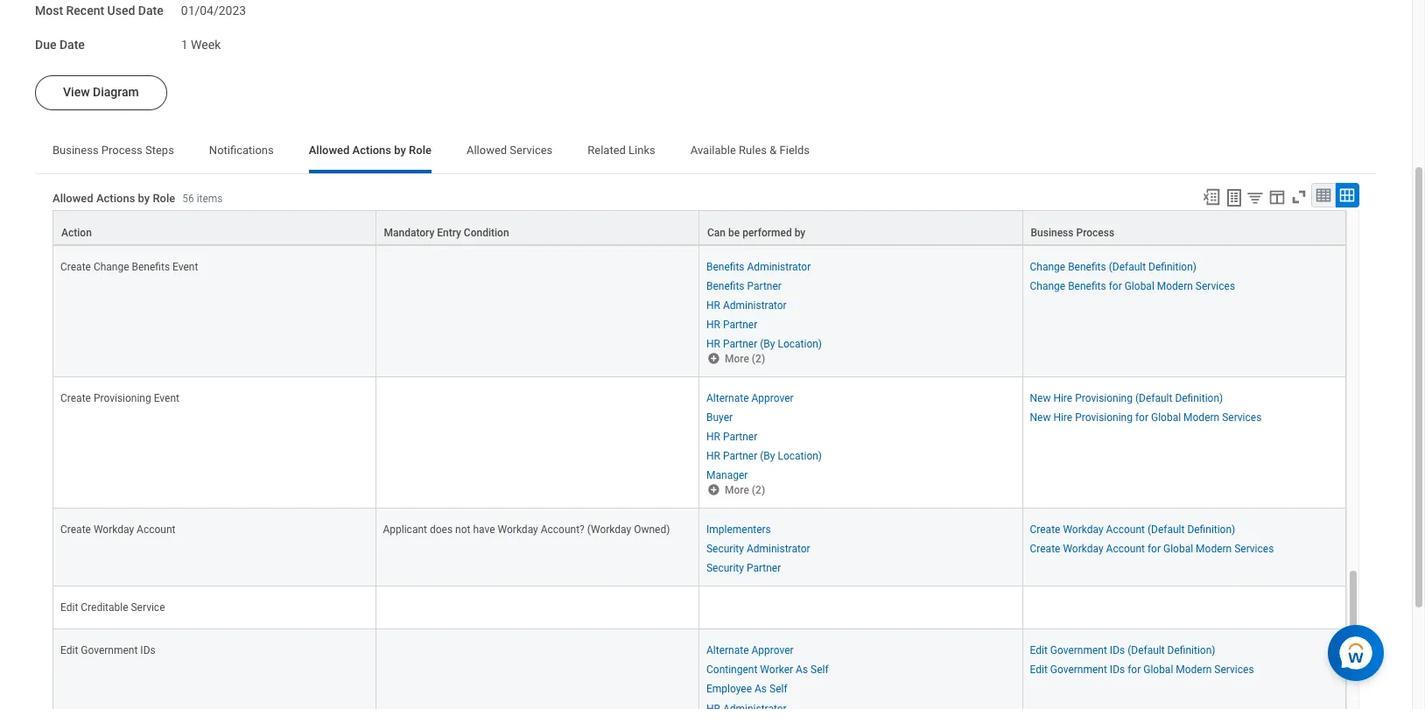Task type: vqa. For each thing, say whether or not it's contained in the screenshot.
Business associated with Business Process
yes



Task type: locate. For each thing, give the bounding box(es) containing it.
(2) up security administrator link
[[752, 484, 766, 497]]

items selected list containing edit government ids (default definition)
[[1030, 641, 1283, 677]]

global for account
[[1164, 543, 1194, 555]]

row
[[53, 129, 1347, 246], [53, 210, 1347, 246], [53, 246, 1347, 377], [53, 377, 1347, 509], [53, 509, 1347, 587], [53, 630, 1347, 709]]

hr partner
[[707, 319, 758, 331], [707, 431, 758, 443]]

change
[[94, 261, 129, 273], [1030, 261, 1066, 273], [1030, 280, 1066, 292]]

alternate approver up contingent worker as self link
[[707, 645, 794, 657]]

2 alternate from the top
[[707, 645, 749, 657]]

buyer
[[707, 412, 733, 424]]

0 horizontal spatial date
[[59, 38, 85, 52]]

1 vertical spatial role
[[153, 192, 175, 205]]

for down edit government ids (default definition)
[[1128, 664, 1141, 677]]

business inside popup button
[[1031, 227, 1074, 239]]

1 vertical spatial hire
[[1054, 412, 1073, 424]]

definition)
[[1149, 261, 1197, 273], [1176, 392, 1224, 404], [1188, 524, 1236, 536], [1168, 645, 1216, 657]]

implementers up information
[[707, 202, 771, 214]]

1 vertical spatial (by
[[760, 450, 776, 462]]

1 vertical spatial actions
[[96, 192, 135, 205]]

2 horizontal spatial allowed
[[467, 143, 507, 157]]

as down contingent worker as self
[[755, 684, 767, 696]]

0 vertical spatial alternate approver link
[[707, 389, 794, 404]]

edit creditable service
[[60, 602, 165, 614]]

(2)
[[752, 353, 766, 365], [752, 484, 766, 497]]

services inside 'tab list'
[[510, 143, 553, 157]]

alternate approver link
[[707, 389, 794, 404], [707, 641, 794, 657]]

row containing create change benefits event
[[53, 246, 1347, 377]]

change benefits (default definition)
[[1030, 261, 1197, 273]]

definition) up new hire provisioning for global modern services link
[[1176, 392, 1224, 404]]

provisioning for new hire provisioning (default definition)
[[1076, 392, 1133, 404]]

information administrator
[[707, 221, 828, 233]]

for down create workday account (default definition)
[[1148, 543, 1161, 555]]

0 vertical spatial role
[[409, 143, 432, 157]]

0 vertical spatial process
[[101, 143, 143, 157]]

1 alternate approver link from the top
[[707, 389, 794, 404]]

alternate approver
[[707, 392, 794, 404], [707, 645, 794, 657]]

global down new hire provisioning (default definition)
[[1152, 412, 1182, 424]]

1 vertical spatial as
[[755, 684, 767, 696]]

partner for second hr partner (by location) link
[[723, 450, 758, 462]]

5 hr from the top
[[707, 450, 721, 462]]

approver for as
[[752, 645, 794, 657]]

for down new hire provisioning (default definition)
[[1136, 412, 1149, 424]]

hr partner (by location) up manager link
[[707, 450, 822, 462]]

2 vertical spatial by
[[795, 227, 806, 239]]

1 vertical spatial process
[[1077, 227, 1115, 239]]

by
[[394, 143, 406, 157], [138, 192, 150, 205], [795, 227, 806, 239]]

hr
[[707, 299, 721, 312], [707, 319, 721, 331], [707, 338, 721, 350], [707, 431, 721, 443], [707, 450, 721, 462]]

alternate approver link up the buyer link
[[707, 389, 794, 404]]

2 hr partner (by location) from the top
[[707, 450, 822, 462]]

2 new from the top
[[1030, 412, 1051, 424]]

(2) down hr administrator
[[752, 353, 766, 365]]

hr partner (by location) link up manager link
[[707, 447, 822, 462]]

1 horizontal spatial date
[[138, 4, 164, 18]]

alternate up the buyer link
[[707, 392, 749, 404]]

hr partner down hr administrator
[[707, 319, 758, 331]]

1 horizontal spatial role
[[409, 143, 432, 157]]

hire down new hire provisioning (default definition)
[[1054, 412, 1073, 424]]

0 horizontal spatial as
[[755, 684, 767, 696]]

(by
[[760, 338, 776, 350], [760, 450, 776, 462]]

(default up new hire provisioning for global modern services link
[[1136, 392, 1173, 404]]

0 horizontal spatial self
[[770, 684, 788, 696]]

new hire provisioning (default definition)
[[1030, 392, 1224, 404]]

0 vertical spatial new
[[1030, 392, 1051, 404]]

fullscreen image
[[1290, 187, 1309, 206]]

0 vertical spatial by
[[394, 143, 406, 157]]

contingent
[[707, 664, 758, 677]]

security down security administrator
[[707, 562, 744, 575]]

1 implementers link from the top
[[707, 198, 771, 214]]

services for edit government ids for global modern services
[[1215, 664, 1255, 677]]

2 approver from the top
[[752, 645, 794, 657]]

1 vertical spatial hr partner (by location)
[[707, 450, 822, 462]]

edit government ids element
[[60, 641, 156, 657]]

0 vertical spatial more
[[725, 353, 750, 365]]

2 alternate approver from the top
[[707, 645, 794, 657]]

2 implementers from the top
[[707, 524, 771, 536]]

workday right have
[[498, 524, 538, 536]]

business inside 'tab list'
[[53, 143, 99, 157]]

services for create workday account for global modern services
[[1235, 543, 1275, 555]]

workday for create workday account (default definition)
[[1064, 524, 1104, 536]]

by up mandatory
[[394, 143, 406, 157]]

benefits administrator
[[707, 261, 811, 273]]

process left steps
[[101, 143, 143, 157]]

1 vertical spatial location)
[[778, 450, 822, 462]]

global down create workday account (default definition)
[[1164, 543, 1194, 555]]

1 vertical spatial alternate approver
[[707, 645, 794, 657]]

0 vertical spatial implementers link
[[707, 198, 771, 214]]

5 row from the top
[[53, 509, 1347, 587]]

alternate
[[707, 392, 749, 404], [707, 645, 749, 657]]

account
[[137, 524, 176, 536], [1107, 524, 1146, 536], [1107, 543, 1146, 555]]

role for allowed actions by role 56 items
[[153, 192, 175, 205]]

1 new from the top
[[1030, 392, 1051, 404]]

ids up edit government ids for global modern services link
[[1111, 645, 1126, 657]]

row containing action
[[53, 210, 1347, 246]]

self down "worker"
[[770, 684, 788, 696]]

0 horizontal spatial role
[[153, 192, 175, 205]]

services inside create workday account for global modern services link
[[1235, 543, 1275, 555]]

government down edit creditable service on the left bottom of page
[[81, 645, 138, 657]]

actions for allowed actions by role 56 items
[[96, 192, 135, 205]]

0 horizontal spatial by
[[138, 192, 150, 205]]

alternate approver up the buyer link
[[707, 392, 794, 404]]

2 row from the top
[[53, 210, 1347, 246]]

modern down edit government ids (default definition)
[[1177, 664, 1213, 677]]

hire up new hire provisioning for global modern services link
[[1054, 392, 1073, 404]]

location) inside the 'items selected' list
[[778, 338, 822, 350]]

(default
[[1109, 261, 1147, 273], [1136, 392, 1173, 404], [1148, 524, 1185, 536], [1128, 645, 1165, 657]]

administrator for hr administrator
[[723, 299, 787, 312]]

1 vertical spatial (2)
[[752, 484, 766, 497]]

2 alternate approver link from the top
[[707, 641, 794, 657]]

row containing edit government ids
[[53, 630, 1347, 709]]

table image
[[1316, 186, 1333, 204]]

administrator up security partner link
[[747, 543, 811, 555]]

implementers for information
[[707, 202, 771, 214]]

1 implementers from the top
[[707, 202, 771, 214]]

account up service
[[137, 524, 176, 536]]

hr partner (by location) down hr administrator
[[707, 338, 822, 350]]

create for create change benefits event
[[60, 261, 91, 273]]

applicant
[[383, 524, 427, 536]]

create
[[60, 261, 91, 273], [60, 392, 91, 404], [60, 524, 91, 536], [1030, 524, 1061, 536], [1030, 543, 1061, 555]]

2 horizontal spatial by
[[795, 227, 806, 239]]

modern for provisioning
[[1184, 412, 1220, 424]]

items selected list containing new hire provisioning (default definition)
[[1030, 389, 1290, 425]]

01/04/2023
[[181, 4, 246, 18]]

implementers up security administrator link
[[707, 524, 771, 536]]

steps
[[145, 143, 174, 157]]

self inside 'link'
[[770, 684, 788, 696]]

1 vertical spatial more
[[725, 484, 750, 497]]

hr partner (by location)
[[707, 338, 822, 350], [707, 450, 822, 462]]

toolbar
[[1195, 183, 1360, 210]]

1 vertical spatial self
[[770, 684, 788, 696]]

1 vertical spatial security
[[707, 562, 744, 575]]

1 vertical spatial alternate approver link
[[707, 641, 794, 657]]

implementers link
[[707, 198, 771, 214], [707, 520, 771, 536]]

0 vertical spatial implementers
[[707, 202, 771, 214]]

more (2) button down hr administrator
[[707, 351, 767, 366]]

0 vertical spatial hr partner (by location)
[[707, 338, 822, 350]]

(default up edit government ids for global modern services link
[[1128, 645, 1165, 657]]

ids down service
[[140, 645, 156, 657]]

services inside edit government ids for global modern services link
[[1215, 664, 1255, 677]]

create workday account (default definition) link
[[1030, 520, 1236, 536]]

government up edit government ids for global modern services link
[[1051, 645, 1108, 657]]

business down view on the top of page
[[53, 143, 99, 157]]

1 more (2) button from the top
[[707, 351, 767, 366]]

more down hr administrator
[[725, 353, 750, 365]]

account for create workday account
[[137, 524, 176, 536]]

by left 56
[[138, 192, 150, 205]]

2 (2) from the top
[[752, 484, 766, 497]]

date
[[138, 4, 164, 18], [59, 38, 85, 52]]

3 row from the top
[[53, 246, 1347, 377]]

1 vertical spatial more (2)
[[725, 484, 766, 497]]

account up create workday account for global modern services link
[[1107, 524, 1146, 536]]

6 row from the top
[[53, 630, 1347, 709]]

create workday account element
[[60, 520, 176, 536]]

create for create provisioning event
[[60, 392, 91, 404]]

alternate up contingent
[[707, 645, 749, 657]]

1 week element
[[181, 34, 221, 52]]

as right "worker"
[[796, 664, 809, 677]]

ids
[[140, 645, 156, 657], [1111, 645, 1126, 657], [1111, 664, 1126, 677]]

location) for second hr partner (by location) link
[[778, 450, 822, 462]]

ids for edit government ids
[[140, 645, 156, 657]]

process
[[101, 143, 143, 157], [1077, 227, 1115, 239]]

process up change benefits (default definition) link on the top right
[[1077, 227, 1115, 239]]

role for allowed actions by role
[[409, 143, 432, 157]]

benefits up hr administrator link
[[707, 280, 745, 292]]

global for ids
[[1144, 664, 1174, 677]]

0 horizontal spatial process
[[101, 143, 143, 157]]

security up security partner link
[[707, 543, 744, 555]]

hire for new hire provisioning (default definition)
[[1054, 392, 1073, 404]]

for for provisioning
[[1136, 412, 1149, 424]]

view diagram button
[[35, 75, 167, 110]]

account for create workday account (default definition)
[[1107, 524, 1146, 536]]

create provisioning event
[[60, 392, 180, 404]]

actions for allowed actions by role
[[353, 143, 392, 157]]

service
[[131, 602, 165, 614]]

business up change benefits (default definition) link on the top right
[[1031, 227, 1074, 239]]

workday inside create workday account (default definition) link
[[1064, 524, 1104, 536]]

new hire provisioning for global modern services link
[[1030, 408, 1262, 424]]

2 more from the top
[[725, 484, 750, 497]]

0 vertical spatial location)
[[778, 338, 822, 350]]

actions
[[353, 143, 392, 157], [96, 192, 135, 205]]

0 vertical spatial hr partner
[[707, 319, 758, 331]]

more (2) for manager
[[725, 484, 766, 497]]

(default for account
[[1148, 524, 1185, 536]]

0 vertical spatial hr partner (by location) link
[[707, 334, 822, 350]]

1 approver from the top
[[752, 392, 794, 404]]

1 vertical spatial date
[[59, 38, 85, 52]]

security for security administrator
[[707, 543, 744, 555]]

more (2) down hr administrator
[[725, 353, 766, 365]]

security
[[707, 543, 744, 555], [707, 562, 744, 575]]

1 more (2) from the top
[[725, 353, 766, 365]]

0 vertical spatial security
[[707, 543, 744, 555]]

(by inside the 'items selected' list
[[760, 338, 776, 350]]

information administrator link
[[707, 218, 828, 233]]

2 (by from the top
[[760, 450, 776, 462]]

2 location) from the top
[[778, 450, 822, 462]]

services inside change benefits for global modern services link
[[1196, 280, 1236, 292]]

1 horizontal spatial business
[[1031, 227, 1074, 239]]

(default up change benefits for global modern services link
[[1109, 261, 1147, 273]]

by right the performed
[[795, 227, 806, 239]]

edit for edit government ids (default definition)
[[1030, 645, 1048, 657]]

role
[[409, 143, 432, 157], [153, 192, 175, 205]]

2 hr partner (by location) link from the top
[[707, 447, 822, 462]]

modern down business process popup button
[[1158, 280, 1194, 292]]

more (2) button for manager
[[707, 483, 767, 498]]

event
[[173, 261, 198, 273], [154, 392, 180, 404]]

services inside new hire provisioning for global modern services link
[[1223, 412, 1262, 424]]

business process
[[1031, 227, 1115, 239]]

edit creditable service row
[[53, 587, 1347, 630]]

workday inside create workday account for global modern services link
[[1064, 543, 1104, 555]]

more (2) for hr partner (by location)
[[725, 353, 766, 365]]

hr partner (by location) link down hr administrator
[[707, 334, 822, 350]]

view diagram
[[63, 85, 139, 99]]

1 alternate from the top
[[707, 392, 749, 404]]

workday down create workday account (default definition)
[[1064, 543, 1104, 555]]

allowed
[[309, 143, 350, 157], [467, 143, 507, 157], [53, 192, 93, 205]]

ids down edit government ids (default definition)
[[1111, 664, 1126, 677]]

1 security from the top
[[707, 543, 744, 555]]

for for account
[[1148, 543, 1161, 555]]

administrator
[[764, 221, 828, 233], [748, 261, 811, 273], [723, 299, 787, 312], [747, 543, 811, 555]]

tab list
[[35, 131, 1378, 173]]

benefits
[[132, 261, 170, 273], [707, 261, 745, 273], [1069, 261, 1107, 273], [707, 280, 745, 292], [1069, 280, 1107, 292]]

implementers link up information
[[707, 198, 771, 214]]

hr partner link
[[707, 315, 758, 331], [707, 427, 758, 443]]

have
[[473, 524, 495, 536]]

date right due in the left of the page
[[59, 38, 85, 52]]

2 more (2) from the top
[[725, 484, 766, 497]]

create workday account for global modern services link
[[1030, 540, 1275, 555]]

services
[[510, 143, 553, 157], [1196, 280, 1236, 292], [1223, 412, 1262, 424], [1235, 543, 1275, 555], [1215, 664, 1255, 677]]

0 horizontal spatial business
[[53, 143, 99, 157]]

account down create workday account (default definition)
[[1107, 543, 1146, 555]]

hr partner down the buyer
[[707, 431, 758, 443]]

1 horizontal spatial actions
[[353, 143, 392, 157]]

services for new hire provisioning for global modern services
[[1223, 412, 1262, 424]]

1 hr partner (by location) from the top
[[707, 338, 822, 350]]

self right "worker"
[[811, 664, 829, 677]]

most recent used date element
[[181, 0, 246, 19]]

1 vertical spatial implementers link
[[707, 520, 771, 536]]

due date
[[35, 38, 85, 52]]

cell
[[53, 129, 376, 246], [376, 129, 700, 246], [1023, 129, 1347, 246], [376, 246, 700, 377], [376, 377, 700, 509], [376, 587, 700, 630], [700, 587, 1023, 630], [1023, 587, 1347, 630], [376, 630, 700, 709]]

administrator down benefits partner
[[723, 299, 787, 312]]

1 horizontal spatial allowed
[[309, 143, 350, 157]]

0 vertical spatial as
[[796, 664, 809, 677]]

hr partner (by location) inside the 'items selected' list
[[707, 338, 822, 350]]

workday up create workday account for global modern services link
[[1064, 524, 1104, 536]]

alternate approver link for as
[[707, 641, 794, 657]]

0 vertical spatial hr partner link
[[707, 315, 758, 331]]

1 horizontal spatial by
[[394, 143, 406, 157]]

role up mandatory
[[409, 143, 432, 157]]

alternate approver for as
[[707, 645, 794, 657]]

1 vertical spatial implementers
[[707, 524, 771, 536]]

allowed services
[[467, 143, 553, 157]]

edit
[[60, 602, 78, 614], [60, 645, 78, 657], [1030, 645, 1048, 657], [1030, 664, 1048, 677]]

edit inside row
[[60, 602, 78, 614]]

2 security from the top
[[707, 562, 744, 575]]

mandatory
[[384, 227, 435, 239]]

global for provisioning
[[1152, 412, 1182, 424]]

more down manager
[[725, 484, 750, 497]]

as inside 'link'
[[755, 684, 767, 696]]

row containing create provisioning event
[[53, 377, 1347, 509]]

1 hire from the top
[[1054, 392, 1073, 404]]

0 horizontal spatial actions
[[96, 192, 135, 205]]

allowed for allowed services
[[467, 143, 507, 157]]

items selected list
[[707, 143, 856, 234], [707, 257, 851, 351], [1030, 257, 1264, 293], [707, 389, 851, 483], [1030, 389, 1290, 425], [707, 520, 839, 576], [1030, 520, 1303, 556], [707, 641, 857, 709], [1030, 641, 1283, 677]]

1 row from the top
[[53, 129, 1347, 246]]

2 more (2) button from the top
[[707, 483, 767, 498]]

1 (by from the top
[[760, 338, 776, 350]]

process for business process
[[1077, 227, 1115, 239]]

1 more from the top
[[725, 353, 750, 365]]

1 vertical spatial more (2) button
[[707, 483, 767, 498]]

definition) up create workday account for global modern services link
[[1188, 524, 1236, 536]]

1 vertical spatial approver
[[752, 645, 794, 657]]

0 vertical spatial approver
[[752, 392, 794, 404]]

(2) for manager
[[752, 484, 766, 497]]

tab list containing business process steps
[[35, 131, 1378, 173]]

1 horizontal spatial self
[[811, 664, 829, 677]]

owned)
[[634, 524, 670, 536]]

definition) for create workday account (default definition)
[[1188, 524, 1236, 536]]

0 vertical spatial more (2)
[[725, 353, 766, 365]]

0 vertical spatial hire
[[1054, 392, 1073, 404]]

1 location) from the top
[[778, 338, 822, 350]]

0 vertical spatial more (2) button
[[707, 351, 767, 366]]

administrator for security administrator
[[747, 543, 811, 555]]

date right 'used'
[[138, 4, 164, 18]]

government down edit government ids (default definition)
[[1051, 664, 1108, 677]]

0 vertical spatial business
[[53, 143, 99, 157]]

can be performed by
[[708, 227, 806, 239]]

more (2) down manager
[[725, 484, 766, 497]]

hr partner link down the buyer
[[707, 427, 758, 443]]

1 alternate approver from the top
[[707, 392, 794, 404]]

workday inside create workday account element
[[94, 524, 134, 536]]

benefits up benefits partner link
[[707, 261, 745, 273]]

1 vertical spatial business
[[1031, 227, 1074, 239]]

partner for security partner link
[[747, 562, 782, 575]]

modern down new hire provisioning (default definition)
[[1184, 412, 1220, 424]]

items
[[197, 193, 223, 205]]

1 (2) from the top
[[752, 353, 766, 365]]

partner
[[748, 280, 782, 292], [723, 319, 758, 331], [723, 338, 758, 350], [723, 431, 758, 443], [723, 450, 758, 462], [747, 562, 782, 575]]

administrator down the performed
[[748, 261, 811, 273]]

4 row from the top
[[53, 377, 1347, 509]]

1 vertical spatial hr partner link
[[707, 427, 758, 443]]

0 vertical spatial (by
[[760, 338, 776, 350]]

mandatory entry condition column header
[[376, 210, 700, 246]]

more (2) button down manager
[[707, 483, 767, 498]]

modern for account
[[1197, 543, 1233, 555]]

action
[[61, 227, 92, 239]]

edit for edit government ids
[[60, 645, 78, 657]]

2 implementers link from the top
[[707, 520, 771, 536]]

(default up create workday account for global modern services link
[[1148, 524, 1185, 536]]

0 vertical spatial (2)
[[752, 353, 766, 365]]

role left 56
[[153, 192, 175, 205]]

business process button
[[1023, 211, 1346, 244]]

benefits down allowed actions by role 56 items
[[132, 261, 170, 273]]

new hire provisioning for global modern services
[[1030, 412, 1262, 424]]

0 vertical spatial actions
[[353, 143, 392, 157]]

alternate approver link up contingent worker as self link
[[707, 641, 794, 657]]

1 vertical spatial hr partner (by location) link
[[707, 447, 822, 462]]

global
[[1125, 280, 1155, 292], [1152, 412, 1182, 424], [1164, 543, 1194, 555], [1144, 664, 1174, 677]]

hr partner link down hr administrator
[[707, 315, 758, 331]]

(by for 1st hr partner (by location) link
[[760, 338, 776, 350]]

0 vertical spatial alternate approver
[[707, 392, 794, 404]]

implementers link up security administrator link
[[707, 520, 771, 536]]

1 vertical spatial new
[[1030, 412, 1051, 424]]

administrator up benefits administrator link
[[764, 221, 828, 233]]

1 horizontal spatial process
[[1077, 227, 1115, 239]]

definition) up edit government ids for global modern services link
[[1168, 645, 1216, 657]]

global down edit government ids (default definition)
[[1144, 664, 1174, 677]]

hr administrator
[[707, 299, 787, 312]]

1 vertical spatial alternate
[[707, 645, 749, 657]]

workday up edit creditable service element
[[94, 524, 134, 536]]

create for create workday account for global modern services
[[1030, 543, 1061, 555]]

0 vertical spatial alternate
[[707, 392, 749, 404]]

(by for second hr partner (by location) link
[[760, 450, 776, 462]]

2 hire from the top
[[1054, 412, 1073, 424]]

modern
[[1158, 280, 1194, 292], [1184, 412, 1220, 424], [1197, 543, 1233, 555], [1177, 664, 1213, 677]]

employee
[[707, 684, 752, 696]]

1 vertical spatial hr partner
[[707, 431, 758, 443]]

1 vertical spatial by
[[138, 192, 150, 205]]

modern down create workday account (default definition)
[[1197, 543, 1233, 555]]

location) for 1st hr partner (by location) link
[[778, 338, 822, 350]]

process inside popup button
[[1077, 227, 1115, 239]]



Task type: describe. For each thing, give the bounding box(es) containing it.
hr partner (by location) for second hr partner (by location) link
[[707, 450, 822, 462]]

edit government ids (default definition) link
[[1030, 641, 1216, 657]]

security administrator
[[707, 543, 811, 555]]

applicant does not have workday account? (workday owned) element
[[383, 520, 670, 536]]

view
[[63, 85, 90, 99]]

benefits partner
[[707, 280, 782, 292]]

recent
[[66, 4, 104, 18]]

manager link
[[707, 466, 748, 482]]

change for change benefits (default definition)
[[1030, 261, 1066, 273]]

1 hr partner link from the top
[[707, 315, 758, 331]]

related
[[588, 143, 626, 157]]

available
[[691, 143, 737, 157]]

hire for new hire provisioning for global modern services
[[1054, 412, 1073, 424]]

diagram
[[93, 85, 139, 99]]

allowed actions by role
[[309, 143, 432, 157]]

benefits administrator link
[[707, 257, 811, 273]]

action button
[[53, 211, 375, 244]]

definition) for edit government ids (default definition)
[[1168, 645, 1216, 657]]

partner for 1st hr partner (by location) link
[[723, 338, 758, 350]]

due
[[35, 38, 56, 52]]

0 vertical spatial date
[[138, 4, 164, 18]]

ids for edit government ids for global modern services
[[1111, 664, 1126, 677]]

business for business process
[[1031, 227, 1074, 239]]

government for edit government ids
[[81, 645, 138, 657]]

manager
[[707, 470, 748, 482]]

definition) for new hire provisioning (default definition)
[[1176, 392, 1224, 404]]

2 hr partner from the top
[[707, 431, 758, 443]]

new for new hire provisioning for global modern services
[[1030, 412, 1051, 424]]

export to excel image
[[1203, 187, 1222, 206]]

0 vertical spatial self
[[811, 664, 829, 677]]

performed
[[743, 227, 792, 239]]

definition) down business process popup button
[[1149, 261, 1197, 273]]

(2) for hr partner (by location)
[[752, 353, 766, 365]]

mandatory entry condition
[[384, 227, 509, 239]]

partner for benefits partner link
[[748, 280, 782, 292]]

available rules & fields
[[691, 143, 810, 157]]

edit government ids
[[60, 645, 156, 657]]

1 hr partner from the top
[[707, 319, 758, 331]]

row containing implementers
[[53, 129, 1347, 246]]

contingent worker as self link
[[707, 661, 829, 677]]

security partner link
[[707, 559, 782, 575]]

administrator for information administrator
[[764, 221, 828, 233]]

row containing create workday account
[[53, 509, 1347, 587]]

administrator for benefits administrator
[[748, 261, 811, 273]]

1 week
[[181, 38, 221, 52]]

approver for partner
[[752, 392, 794, 404]]

benefits down business process
[[1069, 261, 1107, 273]]

alternate approver link for partner
[[707, 389, 794, 404]]

process for business process steps
[[101, 143, 143, 157]]

(workday
[[588, 524, 632, 536]]

for down change benefits (default definition)
[[1109, 280, 1123, 292]]

account for create workday account for global modern services
[[1107, 543, 1146, 555]]

employee as self
[[707, 684, 788, 696]]

1 hr partner (by location) link from the top
[[707, 334, 822, 350]]

buyer link
[[707, 408, 733, 424]]

more for hr partner (by location)
[[725, 353, 750, 365]]

create workday account
[[60, 524, 176, 536]]

1
[[181, 38, 188, 52]]

workday for create workday account for global modern services
[[1064, 543, 1104, 555]]

notifications
[[209, 143, 274, 157]]

edit creditable service element
[[60, 598, 165, 614]]

change benefits (default definition) link
[[1030, 257, 1197, 273]]

create workday account (default definition)
[[1030, 524, 1236, 536]]

creditable
[[81, 602, 128, 614]]

security for security partner
[[707, 562, 744, 575]]

edit for edit creditable service
[[60, 602, 78, 614]]

more for manager
[[725, 484, 750, 497]]

alternate approver for partner
[[707, 392, 794, 404]]

create for create workday account
[[60, 524, 91, 536]]

4 hr from the top
[[707, 431, 721, 443]]

rules
[[739, 143, 767, 157]]

government for edit government ids for global modern services
[[1051, 664, 1108, 677]]

0 vertical spatial event
[[173, 261, 198, 273]]

new hire provisioning (default definition) link
[[1030, 389, 1224, 404]]

account?
[[541, 524, 585, 536]]

edit government ids for global modern services link
[[1030, 661, 1255, 677]]

by inside popup button
[[795, 227, 806, 239]]

1 hr from the top
[[707, 299, 721, 312]]

(default for provisioning
[[1136, 392, 1173, 404]]

fields
[[780, 143, 810, 157]]

most
[[35, 4, 63, 18]]

1 vertical spatial event
[[154, 392, 180, 404]]

workday for create workday account
[[94, 524, 134, 536]]

used
[[107, 4, 135, 18]]

contingent worker as self
[[707, 664, 829, 677]]

can be performed by button
[[700, 211, 1023, 244]]

change benefits for global modern services
[[1030, 280, 1236, 292]]

2 hr partner link from the top
[[707, 427, 758, 443]]

mandatory entry condition button
[[376, 211, 699, 244]]

applicant does not have workday account? (workday owned)
[[383, 524, 670, 536]]

not
[[456, 524, 471, 536]]

does
[[430, 524, 453, 536]]

be
[[729, 227, 740, 239]]

links
[[629, 143, 656, 157]]

employee as self link
[[707, 680, 788, 696]]

more (2) button for hr partner (by location)
[[707, 351, 767, 366]]

global down change benefits (default definition)
[[1125, 280, 1155, 292]]

create change benefits event
[[60, 261, 198, 273]]

3 hr from the top
[[707, 338, 721, 350]]

new for new hire provisioning (default definition)
[[1030, 392, 1051, 404]]

hr partner (by location) for 1st hr partner (by location) link
[[707, 338, 822, 350]]

by for allowed actions by role 56 items
[[138, 192, 150, 205]]

security administrator link
[[707, 540, 811, 555]]

business process steps
[[53, 143, 174, 157]]

edit government ids (default definition)
[[1030, 645, 1216, 657]]

hr administrator link
[[707, 296, 787, 312]]

&
[[770, 143, 777, 157]]

workday inside 'applicant does not have workday account? (workday owned)' element
[[498, 524, 538, 536]]

create change benefits event element
[[60, 257, 198, 273]]

related links
[[588, 143, 656, 157]]

government for edit government ids (default definition)
[[1051, 645, 1108, 657]]

by for allowed actions by role
[[394, 143, 406, 157]]

ids for edit government ids (default definition)
[[1111, 645, 1126, 657]]

export to worksheets image
[[1224, 187, 1246, 208]]

modern for ids
[[1177, 664, 1213, 677]]

for for ids
[[1128, 664, 1141, 677]]

56
[[182, 193, 194, 205]]

implementers for security
[[707, 524, 771, 536]]

(default for ids
[[1128, 645, 1165, 657]]

change benefits for global modern services link
[[1030, 276, 1236, 292]]

provisioning for new hire provisioning for global modern services
[[1076, 412, 1133, 424]]

implementers link for security
[[707, 520, 771, 536]]

1 horizontal spatial as
[[796, 664, 809, 677]]

create workday account for global modern services
[[1030, 543, 1275, 555]]

alternate for buyer
[[707, 392, 749, 404]]

allowed actions by role 56 items
[[53, 192, 223, 205]]

business for business process steps
[[53, 143, 99, 157]]

implementers link for information
[[707, 198, 771, 214]]

week
[[191, 38, 221, 52]]

most recent used date
[[35, 4, 164, 18]]

expand table image
[[1339, 186, 1357, 204]]

0 horizontal spatial allowed
[[53, 192, 93, 205]]

worker
[[761, 664, 794, 677]]

security partner
[[707, 562, 782, 575]]

information
[[707, 221, 761, 233]]

entry
[[437, 227, 461, 239]]

items selected list containing change benefits (default definition)
[[1030, 257, 1264, 293]]

benefits down change benefits (default definition)
[[1069, 280, 1107, 292]]

allowed for allowed actions by role
[[309, 143, 350, 157]]

create for create workday account (default definition)
[[1030, 524, 1061, 536]]

can
[[708, 227, 726, 239]]

edit government ids for global modern services
[[1030, 664, 1255, 677]]

create provisioning event element
[[60, 389, 180, 404]]

click to view/edit grid preferences image
[[1268, 187, 1288, 206]]

items selected list containing benefits administrator
[[707, 257, 851, 351]]

benefits partner link
[[707, 276, 782, 292]]

condition
[[464, 227, 509, 239]]

select to filter grid data image
[[1246, 188, 1266, 206]]

items selected list containing create workday account (default definition)
[[1030, 520, 1303, 556]]

change for change benefits for global modern services
[[1030, 280, 1066, 292]]

edit for edit government ids for global modern services
[[1030, 664, 1048, 677]]

2 hr from the top
[[707, 319, 721, 331]]

alternate for contingent worker as self
[[707, 645, 749, 657]]



